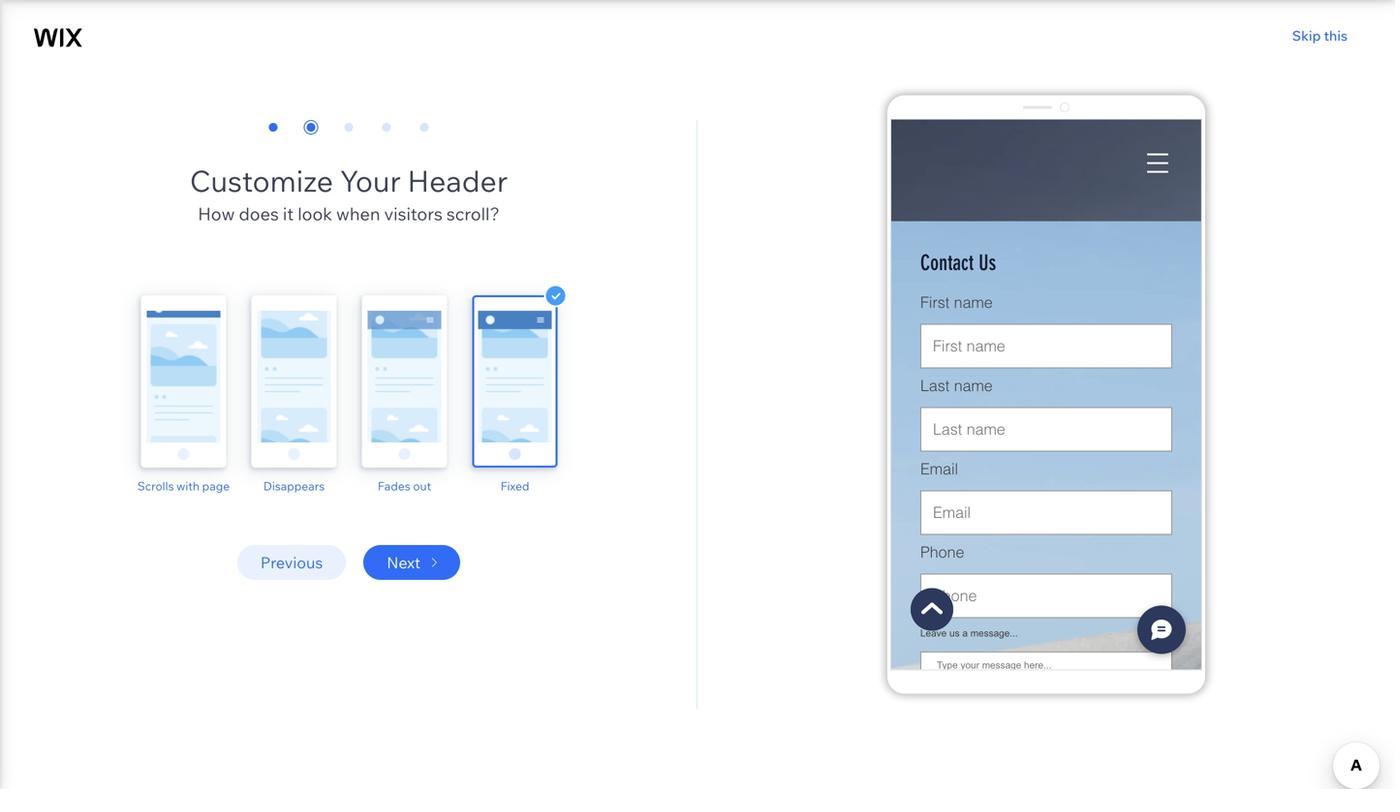 Task type: locate. For each thing, give the bounding box(es) containing it.
next
[[387, 553, 421, 573]]

previous
[[261, 553, 323, 573]]

disappears
[[263, 479, 325, 494]]

out
[[413, 479, 431, 494]]

with
[[176, 479, 200, 494]]

it
[[283, 203, 294, 225]]

header
[[407, 163, 508, 199]]

skip this button
[[1280, 27, 1360, 45]]

previous button
[[237, 545, 346, 580]]

does
[[239, 203, 279, 225]]

scrolls with page
[[137, 479, 230, 494]]

customize your header how does it look when visitors scroll?
[[190, 163, 508, 225]]

fixed
[[500, 479, 529, 494]]

look
[[298, 203, 332, 225]]



Task type: describe. For each thing, give the bounding box(es) containing it.
fades
[[378, 479, 410, 494]]

when
[[336, 203, 380, 225]]

how
[[198, 203, 235, 225]]

skip
[[1292, 27, 1321, 44]]

scroll?
[[446, 203, 500, 225]]

next button
[[364, 545, 460, 580]]

this
[[1324, 27, 1348, 44]]

customize
[[190, 163, 333, 199]]

your
[[340, 163, 401, 199]]

skip this
[[1292, 27, 1348, 44]]

page
[[202, 479, 230, 494]]

visitors
[[384, 203, 443, 225]]

scrolls
[[137, 479, 174, 494]]

fades out
[[378, 479, 431, 494]]



Task type: vqa. For each thing, say whether or not it's contained in the screenshot.
Previous
yes



